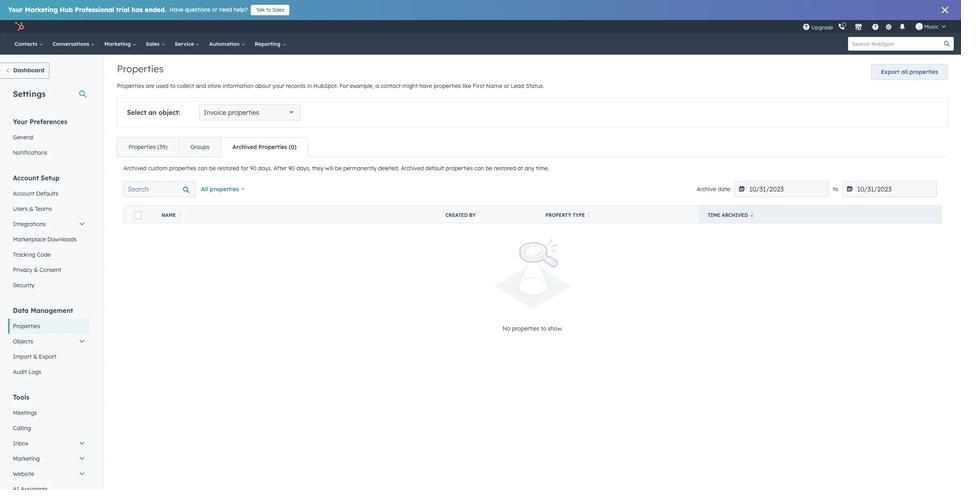 Task type: describe. For each thing, give the bounding box(es) containing it.
audit
[[13, 369, 27, 376]]

Search HubSpot search field
[[848, 37, 947, 51]]

audit logs link
[[8, 365, 90, 380]]

sales link
[[141, 33, 170, 55]]

service
[[175, 41, 196, 47]]

contacts link
[[10, 33, 48, 55]]

your for your marketing hub professional trial has ended. have questions or need help?
[[8, 6, 23, 14]]

menu containing music
[[802, 20, 952, 33]]

properties inside "link"
[[129, 144, 156, 151]]

invoice properties button
[[199, 105, 301, 121]]

automation link
[[204, 33, 250, 55]]

meetings
[[13, 410, 37, 417]]

marketplace downloads link
[[8, 232, 90, 247]]

general
[[13, 134, 33, 141]]

lead
[[511, 82, 524, 90]]

properties right custom
[[169, 165, 196, 172]]

integrations button
[[8, 217, 90, 232]]

account defaults link
[[8, 186, 90, 201]]

properties inside data management element
[[13, 323, 40, 330]]

2 can from the left
[[475, 165, 484, 172]]

0 horizontal spatial sales
[[146, 41, 161, 47]]

archived left custom
[[123, 165, 146, 172]]

1 be from the left
[[209, 165, 216, 172]]

meetings link
[[8, 406, 90, 421]]

hubspot link
[[10, 22, 30, 31]]

questions
[[185, 6, 210, 13]]

settings image
[[886, 24, 893, 31]]

no properties to show. alert
[[123, 240, 942, 334]]

account for account setup
[[13, 174, 39, 182]]

information
[[223, 82, 254, 90]]

like
[[463, 82, 471, 90]]

all properties button
[[196, 181, 250, 197]]

all properties
[[201, 186, 239, 193]]

properties down information
[[228, 109, 259, 117]]

default
[[426, 165, 444, 172]]

press to sort. image for property type
[[588, 212, 591, 218]]

export all properties button
[[871, 64, 949, 80]]

export all properties
[[881, 68, 938, 76]]

time
[[708, 212, 721, 218]]

invoice
[[204, 109, 226, 117]]

account for account defaults
[[13, 190, 34, 197]]

account defaults
[[13, 190, 58, 197]]

to inside button
[[266, 7, 271, 13]]

search image
[[944, 41, 950, 47]]

calling
[[13, 425, 31, 432]]

marketing button
[[8, 452, 90, 467]]

sales inside button
[[272, 7, 284, 13]]

properties left are
[[117, 82, 144, 90]]

(0)
[[289, 144, 297, 151]]

1 vertical spatial marketing
[[104, 41, 132, 47]]

professional
[[75, 6, 114, 14]]

downloads
[[47, 236, 77, 243]]

calling icon button
[[835, 21, 849, 32]]

& for export
[[33, 353, 37, 361]]

all
[[201, 186, 208, 193]]

marketplace
[[13, 236, 46, 243]]

date:
[[718, 186, 732, 193]]

hub
[[60, 6, 73, 14]]

defaults
[[36, 190, 58, 197]]

preferences
[[30, 118, 67, 126]]

1 can from the left
[[198, 165, 208, 172]]

properties link
[[8, 319, 90, 334]]

upgrade image
[[803, 24, 810, 31]]

1 restored from the left
[[217, 165, 239, 172]]

properties right the all
[[210, 186, 239, 193]]

has
[[132, 6, 143, 14]]

your preferences element
[[8, 117, 90, 160]]

archived up for
[[233, 144, 257, 151]]

talk to sales button
[[251, 5, 290, 15]]

name inside button
[[161, 212, 176, 218]]

inbox
[[13, 440, 28, 448]]

no properties to show.
[[503, 325, 563, 333]]

properties are used to collect and store information about your records in hubspot. for example, a contact might have properties like first name or lead status.
[[117, 82, 544, 90]]

import
[[13, 353, 32, 361]]

privacy & consent
[[13, 267, 61, 274]]

tab panel containing archived custom properties can be restored for 90 days. after 90 days, they will be permanently deleted. archived default properties can be restored at any time.
[[117, 157, 949, 356]]

all
[[902, 68, 908, 76]]

2 mm/dd/yyyy text field from the left
[[843, 181, 937, 197]]

property type button
[[536, 206, 698, 223]]

your preferences
[[13, 118, 67, 126]]

music
[[925, 23, 939, 30]]

calling icon image
[[838, 23, 846, 31]]

talk to sales
[[256, 7, 284, 13]]

tracking code link
[[8, 247, 90, 263]]

conversations
[[53, 41, 91, 47]]

setup
[[41, 174, 59, 182]]

any
[[525, 165, 535, 172]]

close image
[[942, 7, 949, 13]]

property type
[[546, 212, 585, 218]]

first
[[473, 82, 485, 90]]

search button
[[940, 37, 954, 51]]

contact
[[381, 82, 401, 90]]

users & teams
[[13, 205, 52, 213]]

settings
[[13, 89, 46, 99]]

0 vertical spatial marketing
[[25, 6, 58, 14]]

records
[[286, 82, 306, 90]]

notifications
[[13, 149, 47, 156]]

users & teams link
[[8, 201, 90, 217]]

are
[[146, 82, 154, 90]]

archive
[[697, 186, 716, 193]]

notifications image
[[899, 24, 906, 31]]

no
[[503, 325, 511, 333]]

& for consent
[[34, 267, 38, 274]]

general link
[[8, 130, 90, 145]]

dashboard link
[[0, 63, 50, 79]]

upgrade
[[812, 24, 833, 30]]

archived inside button
[[722, 212, 748, 218]]



Task type: locate. For each thing, give the bounding box(es) containing it.
greg robinson image
[[916, 23, 923, 30]]

1 horizontal spatial sales
[[272, 7, 284, 13]]

press to sort. element for name
[[178, 212, 181, 219]]

90 right for
[[250, 165, 257, 172]]

type
[[573, 212, 585, 218]]

your for your preferences
[[13, 118, 28, 126]]

2 press to sort. element from the left
[[588, 212, 591, 219]]

press to sort. element right type at the top right
[[588, 212, 591, 219]]

be left at
[[486, 165, 493, 172]]

your
[[273, 82, 284, 90]]

1 vertical spatial name
[[161, 212, 176, 218]]

restored left for
[[217, 165, 239, 172]]

press to sort. image inside name button
[[178, 212, 181, 218]]

properties up objects
[[13, 323, 40, 330]]

properties left 'like'
[[434, 82, 461, 90]]

properties inside button
[[910, 68, 938, 76]]

& right the users
[[29, 205, 33, 213]]

0 vertical spatial name
[[486, 82, 502, 90]]

they
[[312, 165, 324, 172]]

be up all properties
[[209, 165, 216, 172]]

(39)
[[157, 144, 168, 151]]

90 right after at the left of the page
[[288, 165, 295, 172]]

marketplace downloads
[[13, 236, 77, 243]]

0 horizontal spatial name
[[161, 212, 176, 218]]

be
[[209, 165, 216, 172], [335, 165, 342, 172], [486, 165, 493, 172]]

properties
[[910, 68, 938, 76], [434, 82, 461, 90], [228, 109, 259, 117], [169, 165, 196, 172], [446, 165, 473, 172], [210, 186, 239, 193], [512, 325, 539, 333]]

inbox button
[[8, 436, 90, 452]]

will
[[325, 165, 334, 172]]

trial
[[116, 6, 130, 14]]

audit logs
[[13, 369, 41, 376]]

tools element
[[8, 393, 90, 491]]

your marketing hub professional trial has ended. have questions or need help?
[[8, 6, 248, 14]]

show.
[[548, 325, 563, 333]]

& for teams
[[29, 205, 33, 213]]

at
[[518, 165, 523, 172]]

1 horizontal spatial restored
[[494, 165, 516, 172]]

marketing left hub
[[25, 6, 58, 14]]

descending sort. press to sort ascending. image
[[751, 212, 754, 218]]

groups
[[190, 144, 210, 151]]

website
[[13, 471, 34, 478]]

talk
[[256, 7, 265, 13]]

privacy & consent link
[[8, 263, 90, 278]]

1 vertical spatial export
[[39, 353, 57, 361]]

press to sort. element down 'search archived properties' search field
[[178, 212, 181, 219]]

press to sort. image inside property type button
[[588, 212, 591, 218]]

export inside button
[[881, 68, 900, 76]]

to right talk
[[266, 7, 271, 13]]

0 horizontal spatial 90
[[250, 165, 257, 172]]

account setup
[[13, 174, 59, 182]]

archived custom properties can be restored for 90 days. after 90 days, they will be permanently deleted. archived default properties can be restored at any time.
[[123, 165, 549, 172]]

management
[[31, 307, 73, 315]]

code
[[37, 251, 51, 259]]

2 vertical spatial &
[[33, 353, 37, 361]]

2 press to sort. image from the left
[[588, 212, 591, 218]]

marketing inside button
[[13, 456, 40, 463]]

tab list
[[117, 137, 308, 157]]

1 press to sort. element from the left
[[178, 212, 181, 219]]

users
[[13, 205, 28, 213]]

0 vertical spatial or
[[212, 6, 218, 13]]

to inside alert
[[541, 325, 546, 333]]

sales
[[272, 7, 284, 13], [146, 41, 161, 47]]

1 horizontal spatial press to sort. image
[[588, 212, 591, 218]]

1 vertical spatial your
[[13, 118, 28, 126]]

archived left default on the left
[[401, 165, 424, 172]]

2 account from the top
[[13, 190, 34, 197]]

or left the need
[[212, 6, 218, 13]]

account
[[13, 174, 39, 182], [13, 190, 34, 197]]

1 horizontal spatial press to sort. element
[[588, 212, 591, 219]]

conversations link
[[48, 33, 100, 55]]

press to sort. image down 'search archived properties' search field
[[178, 212, 181, 218]]

2 horizontal spatial be
[[486, 165, 493, 172]]

data management
[[13, 307, 73, 315]]

service link
[[170, 33, 204, 55]]

0 horizontal spatial be
[[209, 165, 216, 172]]

tab list containing properties (39)
[[117, 137, 308, 157]]

ended.
[[145, 6, 166, 14]]

website button
[[8, 467, 90, 482]]

1 horizontal spatial export
[[881, 68, 900, 76]]

marketplaces image
[[855, 24, 862, 31]]

0 vertical spatial &
[[29, 205, 33, 213]]

account up account defaults
[[13, 174, 39, 182]]

help button
[[869, 20, 882, 33]]

automation
[[209, 41, 241, 47]]

days.
[[258, 165, 272, 172]]

example,
[[350, 82, 374, 90]]

1 account from the top
[[13, 174, 39, 182]]

1 horizontal spatial mm/dd/yyyy text field
[[843, 181, 937, 197]]

help?
[[234, 6, 248, 13]]

archived properties (0)
[[233, 144, 297, 151]]

properties (39) link
[[117, 138, 179, 157]]

90
[[250, 165, 257, 172], [288, 165, 295, 172]]

reporting link
[[250, 33, 291, 55]]

properties left (39)
[[129, 144, 156, 151]]

select
[[127, 109, 146, 117]]

archived left descending sort. press to sort ascending. element
[[722, 212, 748, 218]]

properties inside alert
[[512, 325, 539, 333]]

your
[[8, 6, 23, 14], [13, 118, 28, 126]]

hubspot.
[[313, 82, 338, 90]]

press to sort. element
[[178, 212, 181, 219], [588, 212, 591, 219]]

0 horizontal spatial mm/dd/yyyy text field
[[735, 181, 829, 197]]

marketing down trial
[[104, 41, 132, 47]]

Search archived properties search field
[[123, 181, 196, 197]]

groups link
[[179, 138, 221, 157]]

archived properties (0) link
[[221, 138, 308, 157]]

1 horizontal spatial name
[[486, 82, 502, 90]]

a
[[376, 82, 379, 90]]

0 horizontal spatial restored
[[217, 165, 239, 172]]

1 vertical spatial account
[[13, 190, 34, 197]]

0 vertical spatial sales
[[272, 7, 284, 13]]

notifications link
[[8, 145, 90, 160]]

0 horizontal spatial press to sort. image
[[178, 212, 181, 218]]

1 horizontal spatial can
[[475, 165, 484, 172]]

1 90 from the left
[[250, 165, 257, 172]]

help image
[[872, 24, 879, 31]]

0 horizontal spatial or
[[212, 6, 218, 13]]

marketing link
[[100, 33, 141, 55]]

0 vertical spatial your
[[8, 6, 23, 14]]

property
[[546, 212, 571, 218]]

security
[[13, 282, 34, 289]]

security link
[[8, 278, 90, 293]]

name button
[[152, 206, 436, 223]]

export inside data management element
[[39, 353, 57, 361]]

about
[[255, 82, 271, 90]]

1 horizontal spatial or
[[504, 82, 510, 90]]

time.
[[536, 165, 549, 172]]

& right privacy
[[34, 267, 38, 274]]

permanently
[[343, 165, 377, 172]]

teams
[[35, 205, 52, 213]]

& right import
[[33, 353, 37, 361]]

1 horizontal spatial be
[[335, 165, 342, 172]]

press to sort. image right type at the top right
[[588, 212, 591, 218]]

consent
[[40, 267, 61, 274]]

integrations
[[13, 221, 46, 228]]

2 90 from the left
[[288, 165, 295, 172]]

import & export link
[[8, 349, 90, 365]]

properties right default on the left
[[446, 165, 473, 172]]

marketing up website
[[13, 456, 40, 463]]

& inside data management element
[[33, 353, 37, 361]]

your up hubspot icon
[[8, 6, 23, 14]]

sales left service
[[146, 41, 161, 47]]

name down 'search archived properties' search field
[[161, 212, 176, 218]]

time archived button
[[698, 206, 942, 223]]

1 press to sort. image from the left
[[178, 212, 181, 218]]

properties left (0)
[[259, 144, 287, 151]]

properties right no
[[512, 325, 539, 333]]

descending sort. press to sort ascending. element
[[751, 212, 754, 219]]

be right will
[[335, 165, 342, 172]]

account up the users
[[13, 190, 34, 197]]

reporting
[[255, 41, 282, 47]]

privacy
[[13, 267, 32, 274]]

2 be from the left
[[335, 165, 342, 172]]

0 horizontal spatial can
[[198, 165, 208, 172]]

1 horizontal spatial 90
[[288, 165, 295, 172]]

properties (39)
[[129, 144, 168, 151]]

an
[[148, 109, 157, 117]]

for
[[241, 165, 248, 172]]

0 horizontal spatial export
[[39, 353, 57, 361]]

tab panel
[[117, 157, 949, 356]]

notifications button
[[896, 20, 909, 33]]

1 vertical spatial or
[[504, 82, 510, 90]]

0 vertical spatial account
[[13, 174, 39, 182]]

archive date:
[[697, 186, 732, 193]]

your up general
[[13, 118, 28, 126]]

export up audit logs link
[[39, 353, 57, 361]]

sales right talk
[[272, 7, 284, 13]]

to up time archived button
[[833, 186, 839, 193]]

press to sort. image
[[178, 212, 181, 218], [588, 212, 591, 218]]

1 mm/dd/yyyy text field from the left
[[735, 181, 829, 197]]

data management element
[[8, 306, 90, 380]]

0 vertical spatial export
[[881, 68, 900, 76]]

archived
[[233, 144, 257, 151], [123, 165, 146, 172], [401, 165, 424, 172], [722, 212, 748, 218]]

1 vertical spatial &
[[34, 267, 38, 274]]

1 vertical spatial sales
[[146, 41, 161, 47]]

to left show.
[[541, 325, 546, 333]]

account setup element
[[8, 174, 90, 293]]

hubspot image
[[14, 22, 24, 31]]

0 horizontal spatial press to sort. element
[[178, 212, 181, 219]]

2 vertical spatial marketing
[[13, 456, 40, 463]]

press to sort. element for property type
[[588, 212, 591, 219]]

export left all
[[881, 68, 900, 76]]

or inside your marketing hub professional trial has ended. have questions or need help?
[[212, 6, 218, 13]]

in
[[307, 82, 312, 90]]

restored left at
[[494, 165, 516, 172]]

settings link
[[884, 22, 894, 31]]

press to sort. element inside name button
[[178, 212, 181, 219]]

name right first
[[486, 82, 502, 90]]

properties right all
[[910, 68, 938, 76]]

menu
[[802, 20, 952, 33]]

properties up are
[[117, 63, 164, 75]]

invoice properties
[[204, 109, 259, 117]]

properties
[[117, 63, 164, 75], [117, 82, 144, 90], [129, 144, 156, 151], [259, 144, 287, 151], [13, 323, 40, 330]]

to right "used"
[[170, 82, 176, 90]]

2 restored from the left
[[494, 165, 516, 172]]

have
[[170, 6, 183, 13]]

press to sort. image for name
[[178, 212, 181, 218]]

select an object:
[[127, 109, 180, 117]]

or left "lead"
[[504, 82, 510, 90]]

3 be from the left
[[486, 165, 493, 172]]

MM/DD/YYYY text field
[[735, 181, 829, 197], [843, 181, 937, 197]]

press to sort. element inside property type button
[[588, 212, 591, 219]]

dashboard
[[13, 67, 44, 74]]



Task type: vqa. For each thing, say whether or not it's contained in the screenshot.
Property Type on the right
yes



